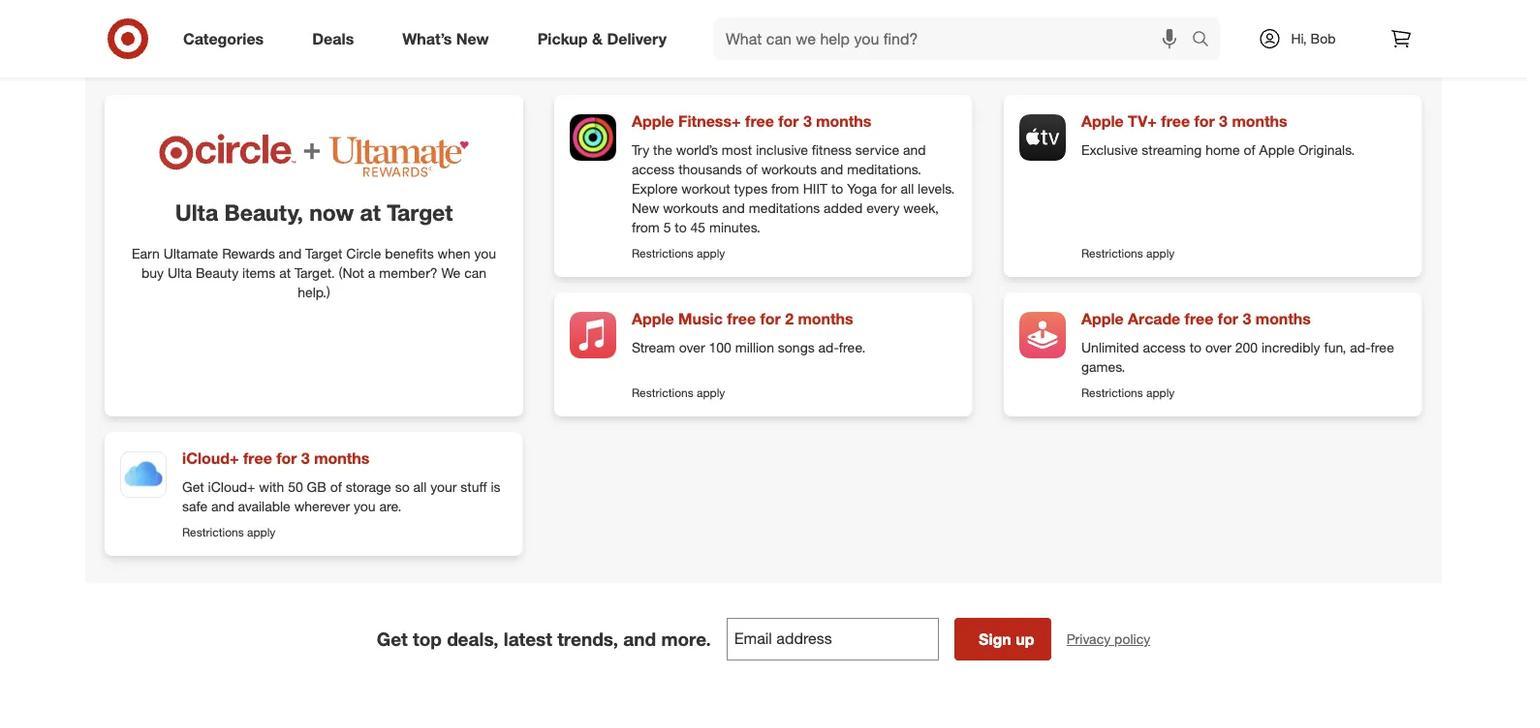 Task type: locate. For each thing, give the bounding box(es) containing it.
None text field
[[727, 618, 939, 661]]

1 vertical spatial access
[[1143, 339, 1186, 356]]

1 horizontal spatial all
[[901, 180, 914, 197]]

are.
[[380, 498, 402, 515]]

ulta
[[175, 199, 218, 226], [168, 265, 192, 282]]

What can we help you find? suggestions appear below search field
[[714, 17, 1197, 60]]

1 horizontal spatial new
[[632, 200, 659, 217]]

0 vertical spatial new
[[456, 29, 489, 48]]

of up types
[[746, 161, 758, 178]]

0 horizontal spatial at
[[279, 265, 291, 282]]

restrictions apply down the "stream"
[[632, 386, 725, 400]]

earn ultamate rewards and target circle benefits when you buy ulta beauty items at target. (not a member? we can help.)
[[132, 245, 496, 301]]

target for and
[[305, 245, 343, 262]]

free.
[[839, 339, 866, 356]]

over left 100
[[679, 339, 705, 356]]

to right 5
[[675, 219, 687, 236]]

3 for apple fitness+ free for 3 months
[[803, 112, 812, 131]]

circle
[[346, 245, 381, 262]]

apply up arcade
[[1147, 246, 1175, 261]]

privacy policy
[[1067, 631, 1151, 648]]

you
[[474, 245, 496, 262], [354, 498, 376, 515]]

home
[[1206, 142, 1240, 158]]

explore
[[632, 180, 678, 197]]

free right fun,
[[1371, 339, 1395, 356]]

free for arcade
[[1185, 310, 1214, 329]]

all inside get icloud+ with 50 gb of storage so all your stuff is safe and available wherever you are.
[[413, 479, 427, 496]]

0 horizontal spatial ad-
[[819, 339, 839, 356]]

deals,
[[447, 628, 499, 651]]

hiit
[[803, 180, 828, 197]]

to
[[832, 180, 844, 197], [675, 219, 687, 236], [1190, 339, 1202, 356]]

privacy policy link
[[1067, 630, 1151, 649]]

0 horizontal spatial workouts
[[663, 200, 719, 217]]

apple left originals.
[[1260, 142, 1295, 158]]

months right 2
[[798, 310, 854, 329]]

0 horizontal spatial get
[[182, 479, 204, 496]]

restrictions down games.
[[1082, 386, 1143, 400]]

0 vertical spatial target
[[387, 199, 453, 226]]

you down the "storage"
[[354, 498, 376, 515]]

restrictions apply down 5
[[632, 246, 725, 261]]

and up target.
[[279, 245, 302, 262]]

apple up unlimited
[[1082, 310, 1124, 329]]

1 horizontal spatial from
[[772, 180, 799, 197]]

at inside earn ultamate rewards and target circle benefits when you buy ulta beauty items at target. (not a member? we can help.)
[[279, 265, 291, 282]]

free for music
[[727, 310, 756, 329]]

1 vertical spatial get
[[377, 628, 408, 651]]

all up week,
[[901, 180, 914, 197]]

for up 200
[[1218, 310, 1239, 329]]

0 horizontal spatial all
[[413, 479, 427, 496]]

restrictions apply for free
[[182, 525, 276, 540]]

0 vertical spatial get
[[182, 479, 204, 496]]

of
[[1244, 142, 1256, 158], [746, 161, 758, 178], [330, 479, 342, 496]]

restrictions apply down 'safe'
[[182, 525, 276, 540]]

1 vertical spatial icloud+
[[208, 479, 255, 496]]

and left more.
[[623, 628, 656, 651]]

1 vertical spatial to
[[675, 219, 687, 236]]

0 vertical spatial access
[[632, 161, 675, 178]]

songs
[[778, 339, 815, 356]]

inclusive
[[756, 142, 808, 158]]

ulta up ultamate
[[175, 199, 218, 226]]

of right gb
[[330, 479, 342, 496]]

now
[[309, 199, 354, 226]]

2 horizontal spatial of
[[1244, 142, 1256, 158]]

2 horizontal spatial to
[[1190, 339, 1202, 356]]

3 for apple arcade free for 3 months
[[1243, 310, 1252, 329]]

get left top
[[377, 628, 408, 651]]

0 horizontal spatial access
[[632, 161, 675, 178]]

workouts down 'inclusive'
[[762, 161, 817, 178]]

1 vertical spatial you
[[354, 498, 376, 515]]

1 vertical spatial workouts
[[663, 200, 719, 217]]

access down arcade
[[1143, 339, 1186, 356]]

0 horizontal spatial new
[[456, 29, 489, 48]]

1 horizontal spatial get
[[377, 628, 408, 651]]

months up fitness
[[816, 112, 872, 131]]

search
[[1183, 31, 1230, 50]]

45
[[691, 219, 706, 236]]

target up target.
[[305, 245, 343, 262]]

access
[[632, 161, 675, 178], [1143, 339, 1186, 356]]

1 vertical spatial ulta
[[168, 265, 192, 282]]

hi,
[[1292, 30, 1307, 47]]

5
[[664, 219, 671, 236]]

ulta beauty, now at target
[[175, 199, 453, 226]]

apply for tv+
[[1147, 246, 1175, 261]]

and inside get icloud+ with 50 gb of storage so all your stuff is safe and available wherever you are.
[[211, 498, 234, 515]]

months up incredibly
[[1256, 310, 1311, 329]]

ad- right fun,
[[1350, 339, 1371, 356]]

apple up the "stream"
[[632, 310, 674, 329]]

months for apple tv+ free for 3 months
[[1232, 112, 1288, 131]]

restrictions down 'safe'
[[182, 525, 244, 540]]

for for apple music free for 2 months
[[760, 310, 781, 329]]

restrictions apply down games.
[[1082, 386, 1175, 400]]

stream over 100 million songs ad-free.
[[632, 339, 866, 356]]

1 horizontal spatial target
[[387, 199, 453, 226]]

ad-
[[819, 339, 839, 356], [1350, 339, 1371, 356]]

1 vertical spatial all
[[413, 479, 427, 496]]

icloud+ up 'safe'
[[182, 449, 239, 468]]

apply down 100
[[697, 386, 725, 400]]

0 horizontal spatial over
[[679, 339, 705, 356]]

0 horizontal spatial from
[[632, 219, 660, 236]]

workouts up '45'
[[663, 200, 719, 217]]

apply down '45'
[[697, 246, 725, 261]]

1 horizontal spatial of
[[746, 161, 758, 178]]

new down "explore"
[[632, 200, 659, 217]]

1 horizontal spatial ad-
[[1350, 339, 1371, 356]]

2 vertical spatial to
[[1190, 339, 1202, 356]]

from left 5
[[632, 219, 660, 236]]

to down apple arcade free for 3 months
[[1190, 339, 1202, 356]]

the
[[653, 142, 673, 158]]

access inside try the world's most inclusive fitness service and access thousands of workouts and meditations. explore workout types from hiit to yoga for all levels. new workouts and meditations added every week, from 5 to 45 minutes.
[[632, 161, 675, 178]]

more.
[[661, 628, 711, 651]]

new right what's in the left of the page
[[456, 29, 489, 48]]

target for at
[[387, 199, 453, 226]]

pickup & delivery
[[538, 29, 667, 48]]

apply down available
[[247, 525, 276, 540]]

for up exclusive streaming home of apple originals.
[[1195, 112, 1215, 131]]

apple for apple arcade free for 3 months
[[1082, 310, 1124, 329]]

50
[[288, 479, 303, 496]]

types
[[734, 180, 768, 197]]

ulta inside earn ultamate rewards and target circle benefits when you buy ulta beauty items at target. (not a member? we can help.)
[[168, 265, 192, 282]]

over
[[679, 339, 705, 356], [1206, 339, 1232, 356]]

of right home on the top right
[[1244, 142, 1256, 158]]

for up 50
[[276, 449, 297, 468]]

over left 200
[[1206, 339, 1232, 356]]

for up 'inclusive'
[[779, 112, 799, 131]]

what's new link
[[386, 17, 513, 60]]

for for apple arcade free for 3 months
[[1218, 310, 1239, 329]]

apply down arcade
[[1147, 386, 1175, 400]]

&
[[592, 29, 603, 48]]

free up streaming
[[1162, 112, 1190, 131]]

1 ad- from the left
[[819, 339, 839, 356]]

at right items
[[279, 265, 291, 282]]

target up benefits
[[387, 199, 453, 226]]

0 vertical spatial at
[[360, 199, 381, 226]]

restrictions apply up arcade
[[1082, 246, 1175, 261]]

1 vertical spatial at
[[279, 265, 291, 282]]

and right 'safe'
[[211, 498, 234, 515]]

restrictions down the "stream"
[[632, 386, 694, 400]]

arcade
[[1128, 310, 1181, 329]]

ulta down ultamate
[[168, 265, 192, 282]]

0 vertical spatial workouts
[[762, 161, 817, 178]]

ad- inside unlimited access to over 200 incredibly fun, ad-free games.
[[1350, 339, 1371, 356]]

1 horizontal spatial you
[[474, 245, 496, 262]]

1 horizontal spatial over
[[1206, 339, 1232, 356]]

apple up the exclusive
[[1082, 112, 1124, 131]]

restrictions apply for music
[[632, 386, 725, 400]]

3 up home on the top right
[[1219, 112, 1228, 131]]

you inside get icloud+ with 50 gb of storage so all your stuff is safe and available wherever you are.
[[354, 498, 376, 515]]

unlimited access to over 200 incredibly fun, ad-free games.
[[1082, 339, 1395, 376]]

3 for apple tv+ free for 3 months
[[1219, 112, 1228, 131]]

to up added
[[832, 180, 844, 197]]

streaming
[[1142, 142, 1202, 158]]

try
[[632, 142, 650, 158]]

sign
[[979, 630, 1012, 649]]

free up stream over 100 million songs ad-free.
[[727, 310, 756, 329]]

policy
[[1115, 631, 1151, 648]]

and up minutes.
[[722, 200, 745, 217]]

you up can
[[474, 245, 496, 262]]

2 over from the left
[[1206, 339, 1232, 356]]

apply
[[697, 246, 725, 261], [1147, 246, 1175, 261], [697, 386, 725, 400], [1147, 386, 1175, 400], [247, 525, 276, 540]]

restrictions
[[632, 246, 694, 261], [1082, 246, 1143, 261], [632, 386, 694, 400], [1082, 386, 1143, 400], [182, 525, 244, 540]]

restrictions for free
[[182, 525, 244, 540]]

thousands
[[679, 161, 742, 178]]

0 vertical spatial to
[[832, 180, 844, 197]]

all right so
[[413, 479, 427, 496]]

months
[[816, 112, 872, 131], [1232, 112, 1288, 131], [798, 310, 854, 329], [1256, 310, 1311, 329], [314, 449, 370, 468]]

categories
[[183, 29, 264, 48]]

1 vertical spatial target
[[305, 245, 343, 262]]

you inside earn ultamate rewards and target circle benefits when you buy ulta beauty items at target. (not a member? we can help.)
[[474, 245, 496, 262]]

what's
[[402, 29, 452, 48]]

from
[[772, 180, 799, 197], [632, 219, 660, 236]]

1 horizontal spatial access
[[1143, 339, 1186, 356]]

0 vertical spatial all
[[901, 180, 914, 197]]

from up meditations
[[772, 180, 799, 197]]

apple for apple fitness+ free for 3 months
[[632, 112, 674, 131]]

2 vertical spatial of
[[330, 479, 342, 496]]

0 horizontal spatial you
[[354, 498, 376, 515]]

2 ad- from the left
[[1350, 339, 1371, 356]]

apple for apple tv+ free for 3 months
[[1082, 112, 1124, 131]]

free up 'inclusive'
[[745, 112, 774, 131]]

target
[[387, 199, 453, 226], [305, 245, 343, 262]]

icloud+ up available
[[208, 479, 255, 496]]

1 over from the left
[[679, 339, 705, 356]]

access inside unlimited access to over 200 incredibly fun, ad-free games.
[[1143, 339, 1186, 356]]

meditations.
[[847, 161, 922, 178]]

free right arcade
[[1185, 310, 1214, 329]]

0 horizontal spatial of
[[330, 479, 342, 496]]

restrictions up arcade
[[1082, 246, 1143, 261]]

apply for fitness+
[[697, 246, 725, 261]]

new
[[456, 29, 489, 48], [632, 200, 659, 217]]

3 up 'inclusive'
[[803, 112, 812, 131]]

1 vertical spatial new
[[632, 200, 659, 217]]

free for fitness+
[[745, 112, 774, 131]]

for left 2
[[760, 310, 781, 329]]

all inside try the world's most inclusive fitness service and access thousands of workouts and meditations. explore workout types from hiit to yoga for all levels. new workouts and meditations added every week, from 5 to 45 minutes.
[[901, 180, 914, 197]]

0 vertical spatial you
[[474, 245, 496, 262]]

3 up 200
[[1243, 310, 1252, 329]]

0 horizontal spatial to
[[675, 219, 687, 236]]

get
[[182, 479, 204, 496], [377, 628, 408, 651]]

apple up the
[[632, 112, 674, 131]]

free
[[745, 112, 774, 131], [1162, 112, 1190, 131], [727, 310, 756, 329], [1185, 310, 1214, 329], [1371, 339, 1395, 356], [243, 449, 272, 468]]

access up "explore"
[[632, 161, 675, 178]]

deals link
[[296, 17, 378, 60]]

1 vertical spatial of
[[746, 161, 758, 178]]

for down meditations.
[[881, 180, 897, 197]]

3 up 50
[[301, 449, 310, 468]]

world's
[[676, 142, 718, 158]]

months up home on the top right
[[1232, 112, 1288, 131]]

restrictions down 5
[[632, 246, 694, 261]]

get up 'safe'
[[182, 479, 204, 496]]

benefits
[[385, 245, 434, 262]]

and
[[903, 142, 926, 158], [821, 161, 844, 178], [722, 200, 745, 217], [279, 245, 302, 262], [211, 498, 234, 515], [623, 628, 656, 651]]

get inside get icloud+ with 50 gb of storage so all your stuff is safe and available wherever you are.
[[182, 479, 204, 496]]

0 horizontal spatial target
[[305, 245, 343, 262]]

restrictions apply
[[632, 246, 725, 261], [1082, 246, 1175, 261], [632, 386, 725, 400], [1082, 386, 1175, 400], [182, 525, 276, 540]]

and down fitness
[[821, 161, 844, 178]]

at right now
[[360, 199, 381, 226]]

ad- right songs at the right of the page
[[819, 339, 839, 356]]

0 vertical spatial ulta
[[175, 199, 218, 226]]

0 vertical spatial from
[[772, 180, 799, 197]]

target inside earn ultamate rewards and target circle benefits when you buy ulta beauty items at target. (not a member? we can help.)
[[305, 245, 343, 262]]



Task type: vqa. For each thing, say whether or not it's contained in the screenshot.
first Price: from the bottom
no



Task type: describe. For each thing, give the bounding box(es) containing it.
1 vertical spatial from
[[632, 219, 660, 236]]

deals
[[312, 29, 354, 48]]

for for apple tv+ free for 3 months
[[1195, 112, 1215, 131]]

free up with
[[243, 449, 272, 468]]

icloud+ free for 3 months
[[182, 449, 370, 468]]

2
[[785, 310, 794, 329]]

gb
[[307, 479, 326, 496]]

workout
[[682, 180, 730, 197]]

stuff
[[461, 479, 487, 496]]

million
[[735, 339, 774, 356]]

free inside unlimited access to over 200 incredibly fun, ad-free games.
[[1371, 339, 1395, 356]]

apple music free for 2 months
[[632, 310, 854, 329]]

originals.
[[1299, 142, 1355, 158]]

minutes.
[[710, 219, 761, 236]]

apple arcade free for 3 months
[[1082, 310, 1311, 329]]

months for apple music free for 2 months
[[798, 310, 854, 329]]

up
[[1016, 630, 1035, 649]]

delivery
[[607, 29, 667, 48]]

icloud+ inside get icloud+ with 50 gb of storage so all your stuff is safe and available wherever you are.
[[208, 479, 255, 496]]

months for apple fitness+ free for 3 months
[[816, 112, 872, 131]]

meditations
[[749, 200, 820, 217]]

get for get top deals, latest trends, and more.
[[377, 628, 408, 651]]

sign up
[[979, 630, 1035, 649]]

exclusive streaming home of apple originals.
[[1082, 142, 1355, 158]]

privacy
[[1067, 631, 1111, 648]]

member?
[[379, 265, 438, 282]]

items
[[242, 265, 276, 282]]

get top deals, latest trends, and more.
[[377, 628, 711, 651]]

top
[[413, 628, 442, 651]]

0 vertical spatial icloud+
[[182, 449, 239, 468]]

games.
[[1082, 359, 1126, 376]]

help.)
[[298, 284, 330, 301]]

over inside unlimited access to over 200 incredibly fun, ad-free games.
[[1206, 339, 1232, 356]]

levels.
[[918, 180, 955, 197]]

sign up button
[[955, 618, 1051, 661]]

to inside unlimited access to over 200 incredibly fun, ad-free games.
[[1190, 339, 1202, 356]]

bob
[[1311, 30, 1336, 47]]

a
[[368, 265, 375, 282]]

restrictions for tv+
[[1082, 246, 1143, 261]]

apply for free
[[247, 525, 276, 540]]

apple tv+ free for 3 months
[[1082, 112, 1288, 131]]

apply for music
[[697, 386, 725, 400]]

your
[[431, 479, 457, 496]]

try the world's most inclusive fitness service and access thousands of workouts and meditations. explore workout types from hiit to yoga for all levels. new workouts and meditations added every week, from 5 to 45 minutes.
[[632, 142, 955, 236]]

latest
[[504, 628, 552, 651]]

100
[[709, 339, 732, 356]]

apply for arcade
[[1147, 386, 1175, 400]]

apple for apple music free for 2 months
[[632, 310, 674, 329]]

get for get icloud+ with 50 gb of storage so all your stuff is safe and available wherever you are.
[[182, 479, 204, 496]]

wherever
[[294, 498, 350, 515]]

search button
[[1183, 17, 1230, 64]]

1 horizontal spatial workouts
[[762, 161, 817, 178]]

restrictions for arcade
[[1082, 386, 1143, 400]]

restrictions apply for arcade
[[1082, 386, 1175, 400]]

beauty
[[196, 265, 239, 282]]

beauty,
[[224, 199, 303, 226]]

fitness
[[812, 142, 852, 158]]

service
[[856, 142, 900, 158]]

with
[[259, 479, 284, 496]]

(not
[[339, 265, 364, 282]]

incredibly
[[1262, 339, 1321, 356]]

1 horizontal spatial at
[[360, 199, 381, 226]]

yoga
[[847, 180, 877, 197]]

trends,
[[557, 628, 618, 651]]

fun,
[[1325, 339, 1347, 356]]

pickup & delivery link
[[521, 17, 691, 60]]

music
[[679, 310, 723, 329]]

and up meditations.
[[903, 142, 926, 158]]

added
[[824, 200, 863, 217]]

restrictions for fitness+
[[632, 246, 694, 261]]

week,
[[904, 200, 939, 217]]

earn
[[132, 245, 160, 262]]

is
[[491, 479, 501, 496]]

ultamate
[[163, 245, 218, 262]]

when
[[438, 245, 471, 262]]

restrictions for music
[[632, 386, 694, 400]]

available
[[238, 498, 291, 515]]

of inside get icloud+ with 50 gb of storage so all your stuff is safe and available wherever you are.
[[330, 479, 342, 496]]

we
[[442, 265, 461, 282]]

stream
[[632, 339, 675, 356]]

restrictions apply for tv+
[[1082, 246, 1175, 261]]

target.
[[295, 265, 335, 282]]

new inside try the world's most inclusive fitness service and access thousands of workouts and meditations. explore workout types from hiit to yoga for all levels. new workouts and meditations added every week, from 5 to 45 minutes.
[[632, 200, 659, 217]]

fitness+
[[679, 112, 741, 131]]

restrictions apply for fitness+
[[632, 246, 725, 261]]

1 horizontal spatial to
[[832, 180, 844, 197]]

storage
[[346, 479, 391, 496]]

0 vertical spatial of
[[1244, 142, 1256, 158]]

200
[[1236, 339, 1258, 356]]

months up gb
[[314, 449, 370, 468]]

every
[[867, 200, 900, 217]]

months for apple arcade free for 3 months
[[1256, 310, 1311, 329]]

pickup
[[538, 29, 588, 48]]

for inside try the world's most inclusive fitness service and access thousands of workouts and meditations. explore workout types from hiit to yoga for all levels. new workouts and meditations added every week, from 5 to 45 minutes.
[[881, 180, 897, 197]]

most
[[722, 142, 752, 158]]

of inside try the world's most inclusive fitness service and access thousands of workouts and meditations. explore workout types from hiit to yoga for all levels. new workouts and meditations added every week, from 5 to 45 minutes.
[[746, 161, 758, 178]]

get icloud+ with 50 gb of storage so all your stuff is safe and available wherever you are.
[[182, 479, 501, 515]]

tv+
[[1128, 112, 1157, 131]]

for for apple fitness+ free for 3 months
[[779, 112, 799, 131]]

can
[[464, 265, 487, 282]]

apple fitness+ free for 3 months
[[632, 112, 872, 131]]

categories link
[[167, 17, 288, 60]]

buy
[[142, 265, 164, 282]]

free for tv+
[[1162, 112, 1190, 131]]

and inside earn ultamate rewards and target circle benefits when you buy ulta beauty items at target. (not a member? we can help.)
[[279, 245, 302, 262]]

exclusive
[[1082, 142, 1138, 158]]

what's new
[[402, 29, 489, 48]]

safe
[[182, 498, 208, 515]]



